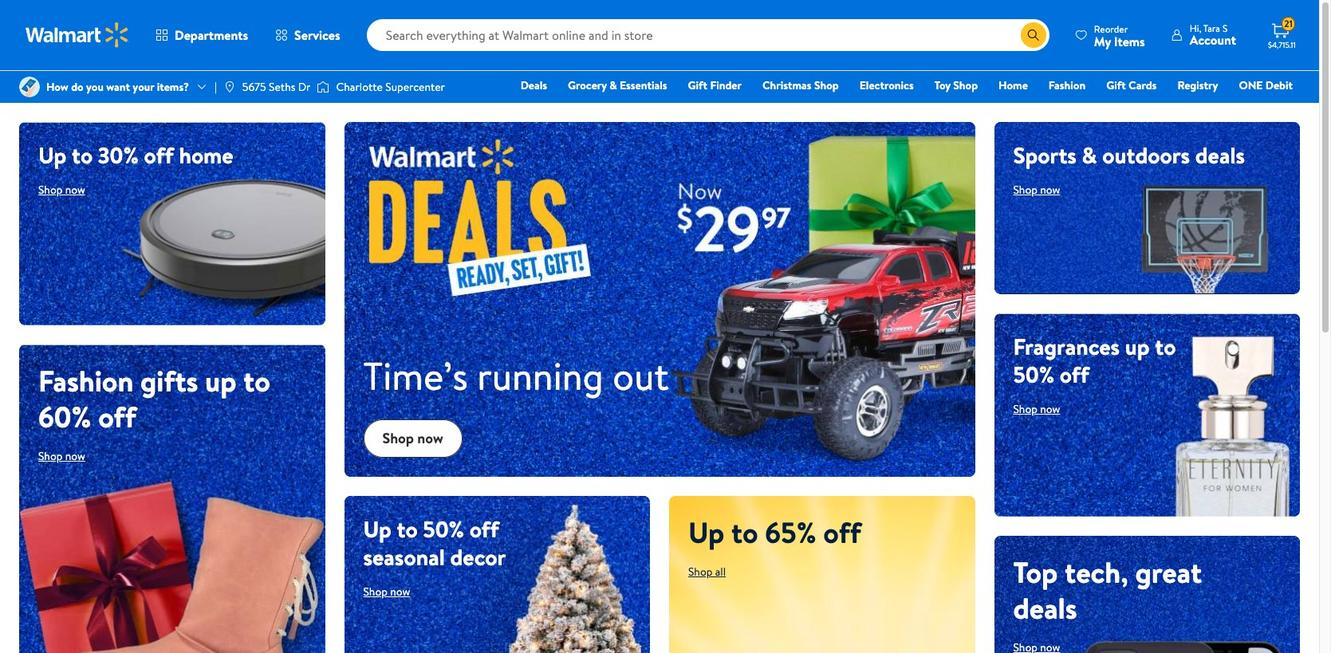 Task type: describe. For each thing, give the bounding box(es) containing it.
home
[[179, 140, 233, 171]]

30%
[[98, 140, 139, 171]]

top
[[1014, 553, 1058, 593]]

time's
[[363, 349, 468, 403]]

home link
[[992, 77, 1036, 94]]

sports & outdoors deals
[[1014, 140, 1246, 171]]

gifts
[[140, 361, 198, 401]]

to inside fragrances up to 50% off
[[1156, 331, 1176, 362]]

Search search field
[[367, 19, 1050, 51]]

toy
[[935, 77, 951, 93]]

registry
[[1178, 77, 1219, 93]]

electronics link
[[853, 77, 921, 94]]

shop now for time's running out
[[383, 429, 443, 449]]

fashion gifts up to 60% off
[[38, 361, 270, 437]]

Walmart Site-Wide search field
[[367, 19, 1050, 51]]

shop now link for fashion gifts up to 60% off
[[38, 448, 85, 464]]

fragrances
[[1014, 331, 1120, 362]]

christmas
[[763, 77, 812, 93]]

deals for top tech, great deals
[[1014, 589, 1078, 628]]

deals for sports & outdoors deals
[[1196, 140, 1246, 171]]

great
[[1136, 553, 1202, 593]]

to for up to 50% off seasonal decor
[[397, 514, 418, 545]]

out
[[613, 349, 669, 403]]

one debit walmart+
[[1239, 77, 1293, 116]]

toy shop
[[935, 77, 978, 93]]

one debit link
[[1232, 77, 1301, 94]]

gift for gift finder
[[688, 77, 708, 93]]

|
[[215, 79, 217, 95]]

grocery
[[568, 77, 607, 93]]

toy shop link
[[928, 77, 985, 94]]

supercenter
[[386, 79, 445, 95]]

shop now link for up to 30% off home
[[38, 182, 85, 198]]

shop now link for up to 50% off seasonal decor
[[363, 584, 410, 600]]

want
[[106, 79, 130, 95]]

seths
[[269, 79, 296, 95]]

services button
[[262, 16, 354, 54]]

search icon image
[[1028, 29, 1040, 41]]

dr
[[298, 79, 311, 95]]

to for up to 65% off
[[732, 513, 758, 553]]

items?
[[157, 79, 189, 95]]

up to 65% off
[[689, 513, 862, 553]]

services
[[294, 26, 340, 44]]

all
[[715, 564, 726, 580]]

shop for up to 30% off home
[[38, 182, 63, 198]]

time's running out
[[363, 349, 669, 403]]

how do you want your items?
[[46, 79, 189, 95]]

fashion for fashion gifts up to 60% off
[[38, 361, 133, 401]]

hi,
[[1190, 22, 1202, 35]]

departments button
[[142, 16, 262, 54]]

off for up to 65% off
[[824, 513, 862, 553]]

grocery & essentials
[[568, 77, 667, 93]]

christmas shop link
[[756, 77, 846, 94]]

deals
[[521, 77, 547, 93]]

& for grocery
[[610, 77, 617, 93]]

up inside fashion gifts up to 60% off
[[205, 361, 237, 401]]

charlotte
[[336, 79, 383, 95]]

fashion for fashion
[[1049, 77, 1086, 93]]

reorder my items
[[1095, 22, 1146, 50]]

shop now for fragrances up to 50% off
[[1014, 401, 1061, 417]]

5675 seths dr
[[242, 79, 311, 95]]

shop all link
[[689, 564, 726, 580]]

top tech, great deals
[[1014, 553, 1202, 628]]

now for up to 30% off home
[[65, 182, 85, 198]]

off for up to 30% off home
[[144, 140, 174, 171]]

hi, tara s account
[[1190, 22, 1237, 49]]

shop now link for sports & outdoors deals
[[1014, 182, 1061, 198]]

gift cards
[[1107, 77, 1157, 93]]

registry link
[[1171, 77, 1226, 94]]

tara
[[1204, 22, 1221, 35]]

finder
[[710, 77, 742, 93]]

now for time's running out
[[418, 429, 443, 449]]

up inside fragrances up to 50% off
[[1126, 331, 1150, 362]]

shop for up to 50% off seasonal decor
[[363, 584, 388, 600]]

up for up to 50% off seasonal decor
[[363, 514, 392, 545]]

essentials
[[620, 77, 667, 93]]

shop all
[[689, 564, 726, 580]]

50% inside up to 50% off seasonal decor
[[423, 514, 464, 545]]

my
[[1095, 32, 1111, 50]]

decor
[[450, 542, 506, 573]]

debit
[[1266, 77, 1293, 93]]

shop now link for time's running out
[[363, 420, 463, 458]]

up for up to 65% off
[[689, 513, 725, 553]]

 image for charlotte supercenter
[[317, 79, 330, 95]]

up to 30% off home
[[38, 140, 233, 171]]



Task type: locate. For each thing, give the bounding box(es) containing it.
now down 60%
[[65, 448, 85, 464]]

departments
[[175, 26, 248, 44]]

0 vertical spatial &
[[610, 77, 617, 93]]

shop for up to 65% off
[[689, 564, 713, 580]]

gift cards link
[[1100, 77, 1164, 94]]

outdoors
[[1103, 140, 1190, 171]]

now for fashion gifts up to 60% off
[[65, 448, 85, 464]]

fashion inside fashion gifts up to 60% off
[[38, 361, 133, 401]]

2 horizontal spatial up
[[689, 513, 725, 553]]

up for up to 30% off home
[[38, 140, 66, 171]]

gift
[[688, 77, 708, 93], [1107, 77, 1126, 93]]

1 horizontal spatial &
[[1082, 140, 1098, 171]]

running
[[477, 349, 604, 403]]

walmart+ link
[[1239, 99, 1301, 116]]

s
[[1223, 22, 1228, 35]]

now down sports
[[1041, 182, 1061, 198]]

deals link
[[514, 77, 555, 94]]

1 horizontal spatial gift
[[1107, 77, 1126, 93]]

0 horizontal spatial fashion
[[38, 361, 133, 401]]

now
[[65, 182, 85, 198], [1041, 182, 1061, 198], [1041, 401, 1061, 417], [418, 429, 443, 449], [65, 448, 85, 464], [390, 584, 410, 600]]

tech,
[[1065, 553, 1129, 593]]

shop now link for fragrances up to 50% off
[[1014, 401, 1061, 417]]

0 vertical spatial fashion
[[1049, 77, 1086, 93]]

off for up to 50% off seasonal decor
[[470, 514, 499, 545]]

shop for time's running out
[[383, 429, 414, 449]]

up
[[38, 140, 66, 171], [689, 513, 725, 553], [363, 514, 392, 545]]

&
[[610, 77, 617, 93], [1082, 140, 1098, 171]]

gift finder link
[[681, 77, 749, 94]]

gift left finder
[[688, 77, 708, 93]]

shop
[[815, 77, 839, 93], [954, 77, 978, 93], [38, 182, 63, 198], [1014, 182, 1038, 198], [1014, 401, 1038, 417], [383, 429, 414, 449], [38, 448, 63, 464], [689, 564, 713, 580], [363, 584, 388, 600]]

shop now for sports & outdoors deals
[[1014, 182, 1061, 198]]

now for up to 50% off seasonal decor
[[390, 584, 410, 600]]

electronics
[[860, 77, 914, 93]]

0 horizontal spatial deals
[[1014, 589, 1078, 628]]

sports
[[1014, 140, 1077, 171]]

up inside up to 50% off seasonal decor
[[363, 514, 392, 545]]

0 vertical spatial 50%
[[1014, 359, 1055, 390]]

now down the seasonal
[[390, 584, 410, 600]]

now down fragrances
[[1041, 401, 1061, 417]]

now for fragrances up to 50% off
[[1041, 401, 1061, 417]]

off inside up to 50% off seasonal decor
[[470, 514, 499, 545]]

50%
[[1014, 359, 1055, 390], [423, 514, 464, 545]]

shop now
[[38, 182, 85, 198], [1014, 182, 1061, 198], [1014, 401, 1061, 417], [383, 429, 443, 449], [38, 448, 85, 464], [363, 584, 410, 600]]

1 horizontal spatial  image
[[317, 79, 330, 95]]

0 horizontal spatial up
[[205, 361, 237, 401]]

home
[[999, 77, 1028, 93]]

shop now for up to 50% off seasonal decor
[[363, 584, 410, 600]]

off inside fashion gifts up to 60% off
[[98, 397, 136, 437]]

1 horizontal spatial fashion
[[1049, 77, 1086, 93]]

1 vertical spatial fashion
[[38, 361, 133, 401]]

charlotte supercenter
[[336, 79, 445, 95]]

walmart image
[[26, 22, 129, 48]]

shop now for fashion gifts up to 60% off
[[38, 448, 85, 464]]

 image
[[223, 81, 236, 93]]

grocery & essentials link
[[561, 77, 675, 94]]

off inside fragrances up to 50% off
[[1060, 359, 1090, 390]]

gift for gift cards
[[1107, 77, 1126, 93]]

up
[[1126, 331, 1150, 362], [205, 361, 237, 401]]

 image
[[19, 77, 40, 97], [317, 79, 330, 95]]

off
[[144, 140, 174, 171], [1060, 359, 1090, 390], [98, 397, 136, 437], [824, 513, 862, 553], [470, 514, 499, 545]]

5675
[[242, 79, 266, 95]]

 image right dr
[[317, 79, 330, 95]]

0 vertical spatial deals
[[1196, 140, 1246, 171]]

0 horizontal spatial gift
[[688, 77, 708, 93]]

1 vertical spatial 50%
[[423, 514, 464, 545]]

to for up to 30% off home
[[72, 140, 93, 171]]

1 horizontal spatial up
[[363, 514, 392, 545]]

you
[[86, 79, 104, 95]]

up to 50% off seasonal decor
[[363, 514, 506, 573]]

now down up to 30% off home
[[65, 182, 85, 198]]

cards
[[1129, 77, 1157, 93]]

0 horizontal spatial up
[[38, 140, 66, 171]]

deals inside top tech, great deals
[[1014, 589, 1078, 628]]

& right sports
[[1082, 140, 1098, 171]]

2 gift from the left
[[1107, 77, 1126, 93]]

to
[[72, 140, 93, 171], [1156, 331, 1176, 362], [244, 361, 270, 401], [732, 513, 758, 553], [397, 514, 418, 545]]

1 gift from the left
[[688, 77, 708, 93]]

fashion link
[[1042, 77, 1093, 94]]

0 horizontal spatial 50%
[[423, 514, 464, 545]]

walmart+
[[1246, 100, 1293, 116]]

gift finder
[[688, 77, 742, 93]]

50% inside fragrances up to 50% off
[[1014, 359, 1055, 390]]

deals
[[1196, 140, 1246, 171], [1014, 589, 1078, 628]]

seasonal
[[363, 542, 445, 573]]

how
[[46, 79, 68, 95]]

gift left cards
[[1107, 77, 1126, 93]]

$4,715.11
[[1269, 39, 1296, 50]]

fashion
[[1049, 77, 1086, 93], [38, 361, 133, 401]]

shop for fragrances up to 50% off
[[1014, 401, 1038, 417]]

1 horizontal spatial 50%
[[1014, 359, 1055, 390]]

christmas shop
[[763, 77, 839, 93]]

now for sports & outdoors deals
[[1041, 182, 1061, 198]]

items
[[1115, 32, 1146, 50]]

65%
[[765, 513, 817, 553]]

do
[[71, 79, 84, 95]]

shop for sports & outdoors deals
[[1014, 182, 1038, 198]]

 image for how do you want your items?
[[19, 77, 40, 97]]

shop now link
[[38, 182, 85, 198], [1014, 182, 1061, 198], [1014, 401, 1061, 417], [363, 420, 463, 458], [38, 448, 85, 464], [363, 584, 410, 600]]

& for sports
[[1082, 140, 1098, 171]]

account
[[1190, 31, 1237, 49]]

fragrances up to 50% off
[[1014, 331, 1176, 390]]

shop now for up to 30% off home
[[38, 182, 85, 198]]

0 horizontal spatial  image
[[19, 77, 40, 97]]

to inside fashion gifts up to 60% off
[[244, 361, 270, 401]]

1 horizontal spatial up
[[1126, 331, 1150, 362]]

to inside up to 50% off seasonal decor
[[397, 514, 418, 545]]

60%
[[38, 397, 91, 437]]

0 horizontal spatial &
[[610, 77, 617, 93]]

up right fragrances
[[1126, 331, 1150, 362]]

21
[[1285, 17, 1293, 30]]

1 vertical spatial deals
[[1014, 589, 1078, 628]]

now down the time's
[[418, 429, 443, 449]]

1 horizontal spatial deals
[[1196, 140, 1246, 171]]

1 vertical spatial &
[[1082, 140, 1098, 171]]

 image left how
[[19, 77, 40, 97]]

your
[[133, 79, 154, 95]]

one
[[1239, 77, 1263, 93]]

& right grocery
[[610, 77, 617, 93]]

up right 'gifts'
[[205, 361, 237, 401]]

shop for fashion gifts up to 60% off
[[38, 448, 63, 464]]

reorder
[[1095, 22, 1128, 36]]



Task type: vqa. For each thing, say whether or not it's contained in the screenshot.
items?
yes



